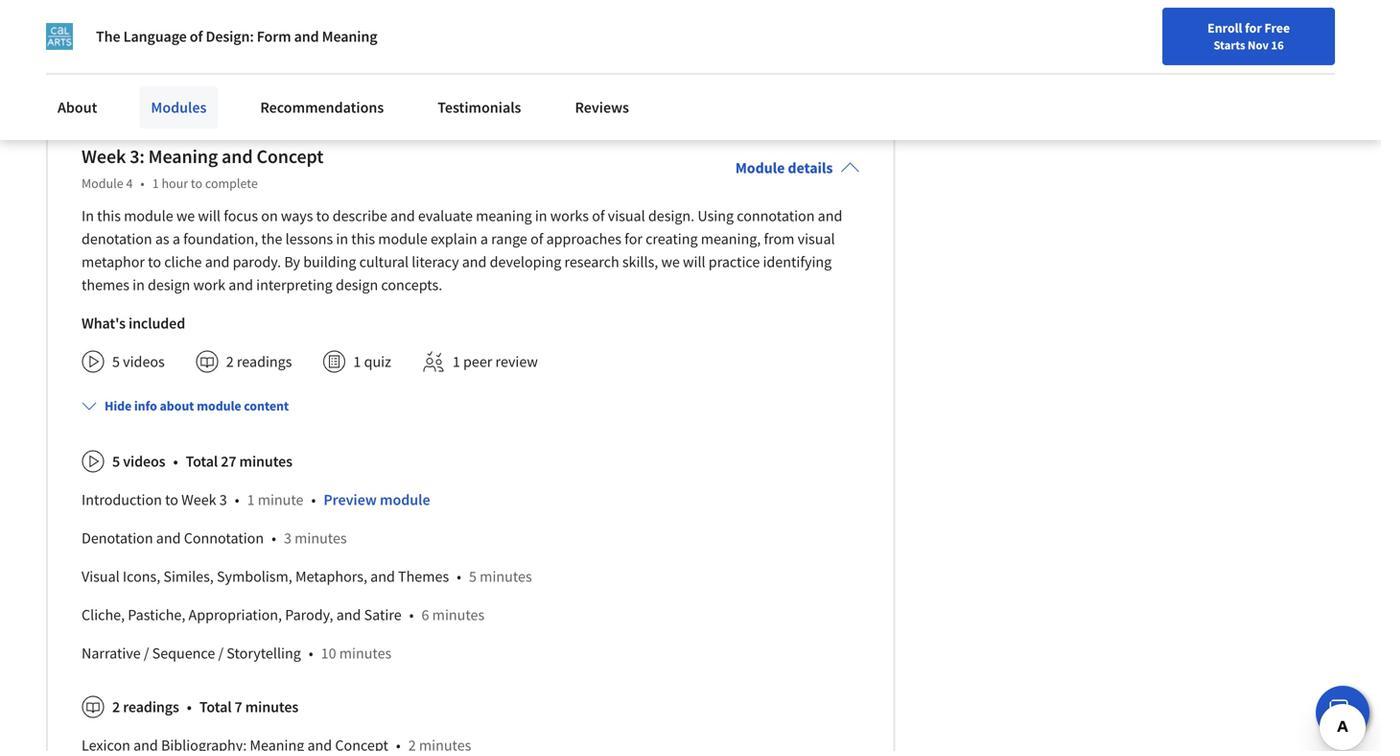 Task type: vqa. For each thing, say whether or not it's contained in the screenshot.
status
no



Task type: describe. For each thing, give the bounding box(es) containing it.
for inside enroll for free starts nov 16
[[1245, 19, 1262, 36]]

design.
[[648, 206, 695, 226]]

and down details
[[818, 206, 843, 226]]

to inside the week 3: meaning and concept module 4 • 1 hour to complete
[[191, 175, 202, 192]]

what's included
[[82, 314, 185, 333]]

narrative
[[82, 644, 141, 663]]

reviews
[[575, 98, 629, 117]]

details
[[788, 158, 833, 178]]

basics of form • 15 minutes
[[82, 57, 265, 76]]

modules link
[[139, 86, 218, 129]]

1 horizontal spatial 3
[[284, 529, 292, 548]]

to right ways
[[316, 206, 330, 226]]

minute
[[258, 490, 304, 510]]

content
[[244, 397, 289, 415]]

1 design from the left
[[148, 276, 190, 295]]

0 vertical spatial will
[[198, 206, 221, 226]]

• total 7 minutes
[[187, 698, 298, 717]]

meaning inside the week 3: meaning and concept module 4 • 1 hour to complete
[[148, 145, 218, 169]]

0 horizontal spatial 1 quiz
[[112, 18, 151, 38]]

2 design from the left
[[336, 276, 378, 295]]

total for total 27 minutes
[[186, 452, 218, 471]]

1 vertical spatial quiz
[[364, 352, 391, 371]]

minutes up metaphors, at the left bottom of page
[[295, 529, 347, 548]]

appropriation,
[[189, 606, 282, 625]]

visual
[[82, 567, 120, 586]]

review
[[496, 352, 538, 371]]

2 readings inside hide info about module content region
[[112, 698, 179, 717]]

free
[[1265, 19, 1290, 36]]

• up basics of form • 15 minutes
[[158, 18, 163, 38]]

2 inside hide info about module content region
[[112, 698, 120, 717]]

enroll
[[1208, 19, 1243, 36]]

• up the modules
[[182, 57, 187, 76]]

• inside the week 3: meaning and concept module 4 • 1 hour to complete
[[140, 175, 145, 192]]

on
[[261, 206, 278, 226]]

1 peer review
[[453, 352, 538, 371]]

denotation
[[82, 529, 153, 548]]

1 vertical spatial in
[[336, 229, 348, 249]]

works
[[550, 206, 589, 226]]

and up satire
[[370, 567, 395, 586]]

total for total 15 minutes
[[171, 18, 203, 38]]

denotation
[[82, 229, 152, 249]]

the
[[261, 229, 282, 249]]

videos inside hide info about module content region
[[123, 452, 165, 471]]

symbolism,
[[217, 567, 292, 586]]

2 / from the left
[[218, 644, 224, 663]]

10
[[321, 644, 336, 663]]

storytelling
[[227, 644, 301, 663]]

info
[[134, 397, 157, 415]]

icons,
[[123, 567, 160, 586]]

california institute of the arts image
[[46, 23, 73, 50]]

find your new career link
[[839, 58, 978, 82]]

hide info about module content
[[105, 397, 289, 415]]

identifying
[[763, 253, 832, 272]]

1 horizontal spatial module
[[736, 158, 785, 178]]

enroll for free starts nov 16
[[1208, 19, 1290, 53]]

and down explain
[[462, 253, 487, 272]]

and inside the week 3: meaning and concept module 4 • 1 hour to complete
[[222, 145, 253, 169]]

• down minute
[[272, 529, 276, 548]]

2 a from the left
[[480, 229, 488, 249]]

themes
[[82, 276, 129, 295]]

building
[[303, 253, 356, 272]]

2 vertical spatial in
[[133, 276, 145, 295]]

0 horizontal spatial visual
[[608, 206, 645, 226]]

1 a from the left
[[172, 229, 180, 249]]

0 horizontal spatial quiz
[[123, 18, 151, 38]]

using
[[698, 206, 734, 226]]

7
[[235, 698, 242, 717]]

0 vertical spatial 3
[[219, 490, 227, 510]]

describe
[[333, 206, 387, 226]]

• left 6 at the left of the page
[[409, 606, 414, 625]]

introduction to week 3 • 1 minute • preview module
[[82, 490, 430, 510]]

5 videos inside hide info about module content region
[[112, 452, 165, 471]]

week 3: meaning and concept module 4 • 1 hour to complete
[[82, 145, 324, 192]]

focus
[[224, 206, 258, 226]]

peer
[[463, 352, 492, 371]]

for inside in this module we will focus on ways to describe and evaluate meaning in works of visual design. using connotation and denotation as a foundation, the lessons in this module explain a range of approaches for creating meaning, from visual metaphor to cliche and parody. by building cultural literacy and developing research skills, we will practice identifying themes in design work and interpreting design concepts.
[[625, 229, 643, 249]]

minutes right 7
[[245, 698, 298, 717]]

find
[[848, 60, 873, 78]]

similes,
[[163, 567, 214, 586]]

meaning,
[[701, 229, 761, 249]]

1 / from the left
[[144, 644, 149, 663]]

minutes right 10 on the left bottom
[[339, 644, 392, 663]]

module inside region
[[380, 490, 430, 510]]

1 horizontal spatial readings
[[237, 352, 292, 371]]

and left satire
[[336, 606, 361, 625]]

week inside the week 3: meaning and concept module 4 • 1 hour to complete
[[82, 145, 126, 169]]

skills,
[[622, 253, 658, 272]]

range
[[491, 229, 527, 249]]

preview module link
[[324, 490, 430, 510]]

27
[[221, 452, 236, 471]]

• down • total 27 minutes
[[235, 490, 239, 510]]

minutes up basics of form • 15 minutes
[[225, 18, 278, 38]]

explain
[[431, 229, 477, 249]]

hide
[[105, 397, 132, 415]]

about
[[58, 98, 97, 117]]

of up developing
[[531, 229, 543, 249]]

• left 10 on the left bottom
[[309, 644, 313, 663]]

2 vertical spatial 5
[[469, 567, 477, 586]]

chat with us image
[[1328, 697, 1358, 728]]

and up similes,
[[156, 529, 181, 548]]

in
[[82, 206, 94, 226]]

parody,
[[285, 606, 333, 625]]

introduction
[[82, 490, 162, 510]]

find your new career
[[848, 60, 968, 78]]

total for total 7 minutes
[[199, 698, 232, 717]]

about
[[160, 397, 194, 415]]

testimonials
[[438, 98, 521, 117]]

modules
[[151, 98, 207, 117]]

design:
[[206, 27, 254, 46]]

english button
[[1034, 38, 1149, 101]]

0 vertical spatial this
[[97, 206, 121, 226]]

the language of design: form and meaning
[[96, 27, 377, 46]]

1 inside the week 3: meaning and concept module 4 • 1 hour to complete
[[152, 175, 159, 192]]



Task type: locate. For each thing, give the bounding box(es) containing it.
1 horizontal spatial a
[[480, 229, 488, 249]]

minutes right 6 at the left of the page
[[432, 606, 485, 625]]

lessons
[[286, 229, 333, 249]]

videos up introduction
[[123, 452, 165, 471]]

1 vertical spatial videos
[[123, 452, 165, 471]]

and down parody.
[[229, 276, 253, 295]]

minutes
[[225, 18, 278, 38], [213, 57, 265, 76], [239, 452, 293, 471], [295, 529, 347, 548], [480, 567, 532, 586], [432, 606, 485, 625], [339, 644, 392, 663], [245, 698, 298, 717]]

english
[[1068, 60, 1115, 79]]

metaphor
[[82, 253, 145, 272]]

quiz down concepts.
[[364, 352, 391, 371]]

2 5 videos from the top
[[112, 452, 165, 471]]

total left 7
[[199, 698, 232, 717]]

readings up content
[[237, 352, 292, 371]]

connotation
[[184, 529, 264, 548]]

1 horizontal spatial will
[[683, 253, 706, 272]]

2 readings down narrative
[[112, 698, 179, 717]]

• right the themes
[[457, 567, 461, 586]]

5 down what's
[[112, 352, 120, 371]]

1 vertical spatial for
[[625, 229, 643, 249]]

15 down design: at the top of page
[[195, 57, 210, 76]]

and up complete
[[222, 145, 253, 169]]

0 horizontal spatial in
[[133, 276, 145, 295]]

foundation,
[[183, 229, 258, 249]]

0 vertical spatial 2 readings
[[226, 352, 292, 371]]

total up basics of form • 15 minutes
[[171, 18, 203, 38]]

1 horizontal spatial form
[[257, 27, 291, 46]]

/ right the 'sequence'
[[218, 644, 224, 663]]

creating
[[646, 229, 698, 249]]

1 vertical spatial will
[[683, 253, 706, 272]]

cliche, pastiche, appropriation, parody, and satire • 6 minutes
[[82, 606, 485, 625]]

minutes right the themes
[[480, 567, 532, 586]]

2 videos from the top
[[123, 452, 165, 471]]

1 vertical spatial meaning
[[148, 145, 218, 169]]

will down creating
[[683, 253, 706, 272]]

for up skills,
[[625, 229, 643, 249]]

1 vertical spatial 15
[[195, 57, 210, 76]]

will up foundation,
[[198, 206, 221, 226]]

shopping cart: 1 item image
[[988, 53, 1024, 83]]

0 horizontal spatial meaning
[[148, 145, 218, 169]]

0 vertical spatial meaning
[[322, 27, 377, 46]]

0 vertical spatial total
[[171, 18, 203, 38]]

0 vertical spatial we
[[176, 206, 195, 226]]

hour
[[162, 175, 188, 192]]

parody.
[[233, 253, 281, 272]]

in up building
[[336, 229, 348, 249]]

0 horizontal spatial 2 readings
[[112, 698, 179, 717]]

1 vertical spatial form
[[141, 57, 175, 76]]

1 quiz down concepts.
[[353, 352, 391, 371]]

0 horizontal spatial 2
[[112, 698, 120, 717]]

1 vertical spatial week
[[181, 490, 216, 510]]

module left 4
[[82, 175, 123, 192]]

0 horizontal spatial week
[[82, 145, 126, 169]]

module up cultural in the left of the page
[[378, 229, 428, 249]]

in left "works"
[[535, 206, 547, 226]]

to right introduction
[[165, 490, 178, 510]]

/ right narrative
[[144, 644, 149, 663]]

form
[[257, 27, 291, 46], [141, 57, 175, 76]]

1 inside hide info about module content region
[[247, 490, 255, 510]]

in this module we will focus on ways to describe and evaluate meaning in works of visual design. using connotation and denotation as a foundation, the lessons in this module explain a range of approaches for creating meaning, from visual metaphor to cliche and parody. by building cultural literacy and developing research skills, we will practice identifying themes in design work and interpreting design concepts.
[[82, 206, 843, 295]]

5 videos down what's included
[[112, 352, 165, 371]]

your
[[876, 60, 901, 78]]

coursera image
[[23, 54, 145, 85]]

1 vertical spatial 5 videos
[[112, 452, 165, 471]]

recommendations
[[260, 98, 384, 117]]

interpreting
[[256, 276, 333, 295]]

1 horizontal spatial 2 readings
[[226, 352, 292, 371]]

0 horizontal spatial will
[[198, 206, 221, 226]]

None search field
[[273, 50, 590, 89]]

1 quiz up basics
[[112, 18, 151, 38]]

new
[[904, 60, 929, 78]]

1 vertical spatial 1 quiz
[[353, 352, 391, 371]]

0 vertical spatial 5 videos
[[112, 352, 165, 371]]

module inside the week 3: meaning and concept module 4 • 1 hour to complete
[[82, 175, 123, 192]]

1 horizontal spatial /
[[218, 644, 224, 663]]

readings
[[237, 352, 292, 371], [123, 698, 179, 717]]

this right in
[[97, 206, 121, 226]]

total left 27
[[186, 452, 218, 471]]

6
[[422, 606, 429, 625]]

3 down minute
[[284, 529, 292, 548]]

week inside hide info about module content region
[[181, 490, 216, 510]]

we down creating
[[661, 253, 680, 272]]

3
[[219, 490, 227, 510], [284, 529, 292, 548]]

module details
[[736, 158, 833, 178]]

• right 4
[[140, 175, 145, 192]]

for up nov
[[1245, 19, 1262, 36]]

videos down what's included
[[123, 352, 165, 371]]

week left 3:
[[82, 145, 126, 169]]

1 vertical spatial 3
[[284, 529, 292, 548]]

1 horizontal spatial design
[[336, 276, 378, 295]]

narrative / sequence / storytelling • 10 minutes
[[82, 644, 392, 663]]

recommendations link
[[249, 86, 395, 129]]

module left details
[[736, 158, 785, 178]]

visual left design.
[[608, 206, 645, 226]]

quiz right the the
[[123, 18, 151, 38]]

denotation and connotation • 3 minutes
[[82, 529, 347, 548]]

for
[[31, 10, 52, 29]]

1 horizontal spatial for
[[1245, 19, 1262, 36]]

0 vertical spatial 1 quiz
[[112, 18, 151, 38]]

1 horizontal spatial in
[[336, 229, 348, 249]]

and up "recommendations"
[[294, 27, 319, 46]]

1 vertical spatial we
[[661, 253, 680, 272]]

• right minute
[[311, 490, 316, 510]]

visual icons, similes, symbolism, metaphors, and themes • 5 minutes
[[82, 567, 532, 586]]

nov
[[1248, 37, 1269, 53]]

career
[[931, 60, 968, 78]]

of up approaches
[[592, 206, 605, 226]]

concepts.
[[381, 276, 442, 295]]

cliche
[[164, 253, 202, 272]]

1 vertical spatial 2
[[112, 698, 120, 717]]

of left design: at the top of page
[[190, 27, 203, 46]]

module right about on the bottom left
[[197, 397, 241, 415]]

module
[[124, 206, 173, 226], [378, 229, 428, 249], [197, 397, 241, 415], [380, 490, 430, 510]]

we
[[176, 206, 195, 226], [661, 253, 680, 272]]

5 right the themes
[[469, 567, 477, 586]]

reviews link
[[564, 86, 641, 129]]

1 vertical spatial this
[[351, 229, 375, 249]]

design
[[148, 276, 190, 295], [336, 276, 378, 295]]

cliche,
[[82, 606, 125, 625]]

0 horizontal spatial design
[[148, 276, 190, 295]]

what's
[[82, 314, 126, 333]]

for individuals
[[31, 10, 128, 29]]

the
[[96, 27, 120, 46]]

this down describe
[[351, 229, 375, 249]]

0 horizontal spatial module
[[82, 175, 123, 192]]

of right basics
[[125, 57, 138, 76]]

form down language
[[141, 57, 175, 76]]

module right the 'preview'
[[380, 490, 430, 510]]

3 up connotation
[[219, 490, 227, 510]]

• left 27
[[173, 452, 178, 471]]

0 horizontal spatial this
[[97, 206, 121, 226]]

1 horizontal spatial we
[[661, 253, 680, 272]]

1 horizontal spatial 1 quiz
[[353, 352, 391, 371]]

info about module content element
[[74, 381, 860, 751]]

5 videos
[[112, 352, 165, 371], [112, 452, 165, 471]]

show notifications image
[[1177, 62, 1200, 85]]

5 videos up introduction
[[112, 452, 165, 471]]

1 vertical spatial total
[[186, 452, 218, 471]]

0 horizontal spatial 3
[[219, 490, 227, 510]]

• total 27 minutes
[[173, 452, 293, 471]]

readings down the 'sequence'
[[123, 698, 179, 717]]

visual up the identifying
[[798, 229, 835, 249]]

language
[[123, 27, 187, 46]]

to down as
[[148, 253, 161, 272]]

minutes down the language of design: form and meaning
[[213, 57, 265, 76]]

work
[[193, 276, 226, 295]]

0 vertical spatial 2
[[226, 352, 234, 371]]

week
[[82, 145, 126, 169], [181, 490, 216, 510]]

0 vertical spatial visual
[[608, 206, 645, 226]]

about link
[[46, 86, 109, 129]]

16
[[1271, 37, 1284, 53]]

we down hour
[[176, 206, 195, 226]]

0 horizontal spatial we
[[176, 206, 195, 226]]

• total 15 minutes
[[158, 18, 278, 38]]

hide info about module content region
[[82, 435, 860, 751]]

2 horizontal spatial in
[[535, 206, 547, 226]]

connotation
[[737, 206, 815, 226]]

0 vertical spatial 5
[[112, 352, 120, 371]]

of
[[190, 27, 203, 46], [125, 57, 138, 76], [592, 206, 605, 226], [531, 229, 543, 249]]

2 up hide info about module content
[[226, 352, 234, 371]]

quiz
[[123, 18, 151, 38], [364, 352, 391, 371]]

total
[[171, 18, 203, 38], [186, 452, 218, 471], [199, 698, 232, 717]]

0 vertical spatial in
[[535, 206, 547, 226]]

1 vertical spatial visual
[[798, 229, 835, 249]]

0 horizontal spatial form
[[141, 57, 175, 76]]

5 up introduction
[[112, 452, 120, 471]]

1 horizontal spatial week
[[181, 490, 216, 510]]

week up denotation and connotation • 3 minutes
[[181, 490, 216, 510]]

sequence
[[152, 644, 215, 663]]

hide info about module content button
[[74, 389, 297, 423]]

1 vertical spatial 5
[[112, 452, 120, 471]]

minutes right 27
[[239, 452, 293, 471]]

2 down narrative
[[112, 698, 120, 717]]

ways
[[281, 206, 313, 226]]

will
[[198, 206, 221, 226], [683, 253, 706, 272]]

concept
[[257, 145, 324, 169]]

0 vertical spatial for
[[1245, 19, 1262, 36]]

this
[[97, 206, 121, 226], [351, 229, 375, 249]]

for
[[1245, 19, 1262, 36], [625, 229, 643, 249]]

and left evaluate
[[390, 206, 415, 226]]

1 vertical spatial 2 readings
[[112, 698, 179, 717]]

0 vertical spatial quiz
[[123, 18, 151, 38]]

complete
[[205, 175, 258, 192]]

videos
[[123, 352, 165, 371], [123, 452, 165, 471]]

metaphors,
[[295, 567, 367, 586]]

design down cliche
[[148, 276, 190, 295]]

1 horizontal spatial this
[[351, 229, 375, 249]]

1 5 videos from the top
[[112, 352, 165, 371]]

2 readings
[[226, 352, 292, 371], [112, 698, 179, 717]]

0 horizontal spatial a
[[172, 229, 180, 249]]

1 horizontal spatial quiz
[[364, 352, 391, 371]]

3:
[[130, 145, 145, 169]]

15 up basics of form • 15 minutes
[[206, 18, 222, 38]]

0 horizontal spatial readings
[[123, 698, 179, 717]]

0 vertical spatial readings
[[237, 352, 292, 371]]

evaluate
[[418, 206, 473, 226]]

developing
[[490, 253, 561, 272]]

0 vertical spatial videos
[[123, 352, 165, 371]]

1 horizontal spatial meaning
[[322, 27, 377, 46]]

themes
[[398, 567, 449, 586]]

a left the range
[[480, 229, 488, 249]]

1 videos from the top
[[123, 352, 165, 371]]

in right themes
[[133, 276, 145, 295]]

• left 7
[[187, 698, 192, 717]]

cultural
[[359, 253, 409, 272]]

1 horizontal spatial 2
[[226, 352, 234, 371]]

design down cultural in the left of the page
[[336, 276, 378, 295]]

research
[[565, 253, 619, 272]]

approaches
[[546, 229, 622, 249]]

form right design: at the top of page
[[257, 27, 291, 46]]

0 vertical spatial week
[[82, 145, 126, 169]]

0 vertical spatial form
[[257, 27, 291, 46]]

to inside hide info about module content region
[[165, 490, 178, 510]]

readings inside hide info about module content region
[[123, 698, 179, 717]]

meaning up "recommendations"
[[322, 27, 377, 46]]

module inside dropdown button
[[197, 397, 241, 415]]

to
[[191, 175, 202, 192], [316, 206, 330, 226], [148, 253, 161, 272], [165, 490, 178, 510]]

module up as
[[124, 206, 173, 226]]

0 horizontal spatial /
[[144, 644, 149, 663]]

to right hour
[[191, 175, 202, 192]]

2 vertical spatial total
[[199, 698, 232, 717]]

included
[[129, 314, 185, 333]]

pastiche,
[[128, 606, 185, 625]]

1 vertical spatial readings
[[123, 698, 179, 717]]

literacy
[[412, 253, 459, 272]]

2 readings up content
[[226, 352, 292, 371]]

a right as
[[172, 229, 180, 249]]

1
[[112, 18, 120, 38], [152, 175, 159, 192], [353, 352, 361, 371], [453, 352, 460, 371], [247, 490, 255, 510]]

1 horizontal spatial visual
[[798, 229, 835, 249]]

0 vertical spatial 15
[[206, 18, 222, 38]]

individuals
[[55, 10, 128, 29]]

meaning up hour
[[148, 145, 218, 169]]

0 horizontal spatial for
[[625, 229, 643, 249]]

preview
[[324, 490, 377, 510]]

and down foundation,
[[205, 253, 230, 272]]

starts
[[1214, 37, 1246, 53]]

satire
[[364, 606, 402, 625]]



